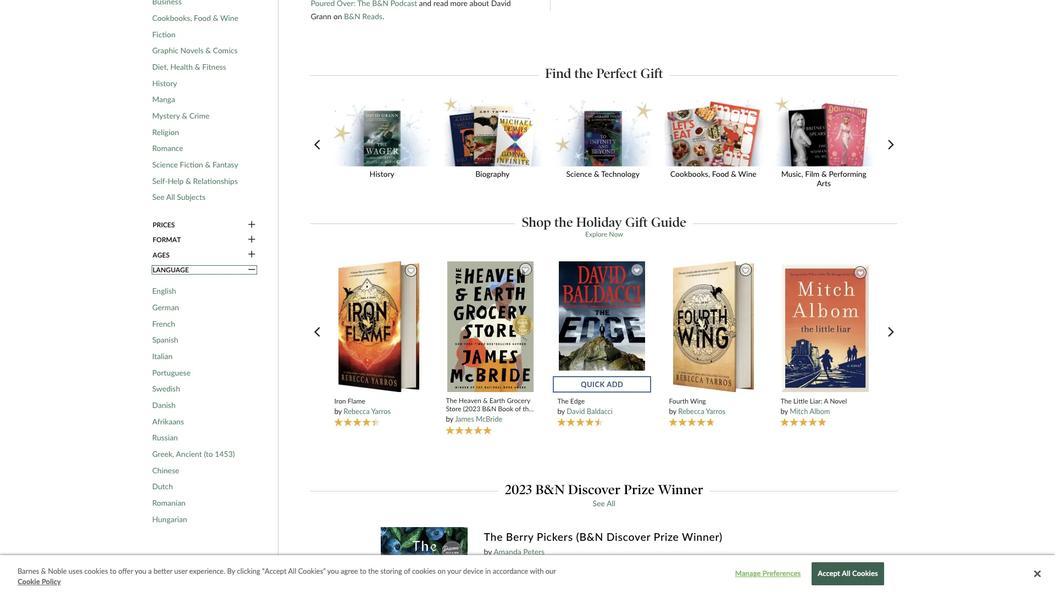 Task type: vqa. For each thing, say whether or not it's contained in the screenshot.
Title: Reckless (B&N Exclusive Edition), Author: Lauren Roberts image
no



Task type: locate. For each thing, give the bounding box(es) containing it.
& left technology
[[594, 169, 600, 178]]

1 vertical spatial see
[[593, 499, 605, 509]]

0 horizontal spatial history
[[152, 78, 177, 88]]

gift right perfect
[[641, 66, 664, 82]]

italian
[[152, 352, 173, 361]]

cookie
[[18, 578, 40, 587]]

accept
[[818, 570, 841, 578]]

cookies
[[84, 567, 108, 576], [412, 567, 436, 576]]

food
[[194, 13, 211, 23], [712, 169, 730, 178]]

find the perfect gift
[[545, 66, 664, 82]]

2 to from the left
[[360, 567, 367, 576]]

0 horizontal spatial science
[[152, 160, 178, 169]]

1 horizontal spatial barnes
[[519, 567, 542, 576]]

0 vertical spatial of
[[515, 406, 521, 414]]

1 vertical spatial david
[[567, 408, 585, 417]]

graphic novels & comics link
[[152, 46, 238, 55]]

see all subjects
[[152, 193, 206, 202]]

in
[[486, 567, 491, 576]]

& down cookbooks, food & wine image
[[731, 169, 737, 178]]

0 horizontal spatial b&n
[[344, 12, 361, 21]]

the right shop
[[555, 214, 573, 230]]

1 to from the left
[[110, 567, 117, 576]]

1 horizontal spatial wine
[[739, 169, 757, 178]]

biography link
[[440, 97, 550, 186]]

1 vertical spatial amanda
[[723, 567, 750, 576]]

cookies right uses
[[84, 567, 108, 576]]

fiction inside science fiction & fantasy link
[[180, 160, 203, 169]]

romanian
[[152, 499, 186, 508]]

baldacci
[[587, 408, 613, 417]]

0 horizontal spatial see
[[152, 193, 165, 202]]

yarros down fourth wing link
[[706, 408, 726, 417]]

and
[[419, 0, 432, 8]]

david right about
[[491, 0, 511, 8]]

1 horizontal spatial of
[[515, 406, 521, 414]]

plus arrow image for language
[[248, 266, 256, 275]]

the inside the edge by david baldacci
[[558, 398, 569, 406]]

by
[[335, 408, 342, 417], [558, 408, 565, 417], [669, 408, 677, 417], [781, 408, 788, 417], [446, 416, 454, 424], [484, 547, 492, 557], [713, 567, 721, 576]]

1 vertical spatial cookbooks, food & wine
[[671, 169, 757, 178]]

noble up policy
[[48, 567, 67, 576]]

0 horizontal spatial cookbooks,
[[152, 13, 192, 23]]

by up the in at the left of page
[[484, 547, 492, 557]]

2 yarros from the left
[[706, 408, 726, 417]]

see inside "link"
[[152, 193, 165, 202]]

0 horizontal spatial barnes
[[18, 567, 39, 576]]

0 vertical spatial discover
[[568, 482, 621, 498]]

the heaven & earth grocery store (2023 b&n book of the year) link
[[446, 397, 536, 422]]

more
[[451, 0, 468, 8]]

offer
[[118, 567, 133, 576]]

plus arrow image for format
[[248, 235, 256, 245]]

0 horizontal spatial to
[[110, 567, 117, 576]]

1 vertical spatial b&n
[[482, 406, 497, 414]]

performing
[[829, 169, 867, 178]]

&
[[213, 13, 219, 23], [206, 46, 211, 55], [195, 62, 200, 71], [182, 111, 187, 120], [205, 160, 211, 169], [594, 169, 600, 178], [731, 169, 737, 178], [822, 169, 828, 178], [186, 176, 191, 186], [483, 397, 488, 405], [544, 567, 549, 576], [41, 567, 46, 576]]

science & technology image
[[550, 97, 656, 166]]

experience.
[[189, 567, 225, 576]]

2 vertical spatial plus arrow image
[[248, 266, 256, 275]]

the for heaven
[[446, 397, 457, 405]]

1 vertical spatial plus arrow image
[[248, 250, 256, 260]]

wing
[[691, 398, 706, 406]]

by left david baldacci link
[[558, 408, 565, 417]]

rebecca yarros link down wing
[[679, 408, 726, 417]]

1 vertical spatial 2023
[[499, 567, 517, 576]]

of
[[515, 406, 521, 414], [404, 567, 411, 576]]

b&n inside the 2023 b&n discover prize winner see all
[[536, 482, 565, 498]]

1 horizontal spatial b&n
[[482, 406, 497, 414]]

0 horizontal spatial history link
[[152, 78, 177, 88]]

& right film
[[822, 169, 828, 178]]

comics
[[213, 46, 238, 55]]

1 horizontal spatial you
[[327, 567, 339, 576]]

religion
[[152, 127, 179, 137]]

0 horizontal spatial amanda
[[494, 547, 522, 557]]

the left little
[[781, 398, 792, 406]]

1 vertical spatial fiction
[[180, 160, 203, 169]]

winner
[[624, 567, 647, 576]]

1 vertical spatial food
[[712, 169, 730, 178]]

discover down the berry pickers (b&n discover prize winner) by amanda peters
[[574, 567, 603, 576]]

0 vertical spatial cookbooks, food & wine link
[[152, 13, 239, 23]]

1 vertical spatial discover
[[607, 531, 651, 544]]

the left storing
[[368, 567, 379, 576]]

david
[[491, 0, 511, 8], [567, 408, 585, 417]]

0 horizontal spatial cookies
[[84, 567, 108, 576]]

amanda left peters! at the bottom right
[[723, 567, 750, 576]]

david down edge
[[567, 408, 585, 417]]

0 vertical spatial on
[[334, 12, 342, 21]]

noble inside the barnes & noble uses cookies to offer you a better user experience. by clicking "accept all cookies" you agree to the storing of cookies on your device in accordance with our cookie policy
[[48, 567, 67, 576]]

1 rebecca yarros link from the left
[[344, 408, 391, 417]]

on left your
[[438, 567, 446, 576]]

gift inside the shop the holiday gift guide explore now
[[626, 214, 648, 230]]

yarros inside iron flame by rebecca yarros
[[371, 408, 391, 417]]

0 horizontal spatial cookbooks, food & wine
[[152, 13, 239, 23]]

1 vertical spatial of
[[404, 567, 411, 576]]

plus arrow image
[[248, 235, 256, 245], [248, 250, 256, 260], [248, 266, 256, 275]]

1 horizontal spatial to
[[360, 567, 367, 576]]

pickers
[[537, 531, 573, 544]]

all right 'accept'
[[842, 570, 851, 578]]

2023 up berry
[[505, 482, 532, 498]]

1 vertical spatial prize
[[654, 531, 679, 544]]

& left crime at the top
[[182, 111, 187, 120]]

winner
[[659, 482, 704, 498]]

on inside and read more about david grann on
[[334, 12, 342, 21]]

cookbooks, food & wine up graphic novels & comics
[[152, 13, 239, 23]]

wine left music,
[[739, 169, 757, 178]]

year)
[[446, 414, 461, 422]]

is
[[649, 567, 654, 576]]

b&n left reads
[[344, 12, 361, 21]]

hungarian
[[152, 515, 187, 524]]

0 vertical spatial cookbooks, food & wine
[[152, 13, 239, 23]]

& inside graphic novels & comics link
[[206, 46, 211, 55]]

spanish link
[[152, 336, 178, 345]]

0 horizontal spatial david
[[491, 0, 511, 8]]

2 plus arrow image from the top
[[248, 250, 256, 260]]

science & technology
[[567, 169, 640, 178]]

2 rebecca yarros link from the left
[[679, 408, 726, 417]]

iron flame image
[[338, 262, 420, 394]]

rebecca yarros link
[[344, 408, 391, 417], [679, 408, 726, 417]]

see
[[152, 193, 165, 202], [593, 499, 605, 509]]

1 vertical spatial history link
[[329, 97, 440, 186]]

the left edge
[[558, 398, 569, 406]]

0 horizontal spatial yarros
[[371, 408, 391, 417]]

you left a
[[135, 567, 146, 576]]

rebecca for fourth wing by rebecca yarros
[[679, 408, 705, 417]]

1 horizontal spatial david
[[567, 408, 585, 417]]

science for science & technology
[[567, 169, 592, 178]]

self-help & relationships
[[152, 176, 238, 186]]

food down cookbooks, food & wine image
[[712, 169, 730, 178]]

diet, health & fitness link
[[152, 62, 226, 72]]

food up graphic novels & comics
[[194, 13, 211, 23]]

gift for holiday
[[626, 214, 648, 230]]

1 horizontal spatial cookbooks,
[[671, 169, 710, 178]]

cookbooks, up fiction link
[[152, 13, 192, 23]]

discover
[[568, 482, 621, 498], [607, 531, 651, 544], [574, 567, 603, 576]]

yarros for fourth wing by rebecca yarros
[[706, 408, 726, 417]]

0 vertical spatial see
[[152, 193, 165, 202]]

0 vertical spatial plus arrow image
[[248, 235, 256, 245]]

1 vertical spatial wine
[[739, 169, 757, 178]]

science down romance link in the left of the page
[[152, 160, 178, 169]]

gift
[[641, 66, 664, 82], [626, 214, 648, 230]]

accept all cookies button
[[812, 563, 885, 586]]

greek, ancient (to 1453) link
[[152, 450, 235, 459]]

2 vertical spatial prize
[[605, 567, 622, 576]]

format button
[[152, 235, 257, 245]]

cookbooks, food & wine
[[152, 13, 239, 23], [671, 169, 757, 178]]

2 you from the left
[[327, 567, 339, 576]]

rebecca inside iron flame by rebecca yarros
[[344, 408, 370, 417]]

the right device
[[484, 567, 497, 576]]

& right health
[[195, 62, 200, 71]]

amanda
[[494, 547, 522, 557], [723, 567, 750, 576]]

the inside the barnes & noble uses cookies to offer you a better user experience. by clicking "accept all cookies" you agree to the storing of cookies on your device in accordance with our cookie policy
[[368, 567, 379, 576]]

1 horizontal spatial see
[[593, 499, 605, 509]]

1 horizontal spatial rebecca yarros link
[[679, 408, 726, 417]]

by down fourth on the right of the page
[[669, 408, 677, 417]]

english link
[[152, 287, 176, 296]]

b&n up "pickers"
[[536, 482, 565, 498]]

1 vertical spatial on
[[438, 567, 446, 576]]

2023 inside the 2023 b&n discover prize winner see all
[[505, 482, 532, 498]]

user
[[174, 567, 188, 576]]

the little liar: a novel link
[[781, 398, 870, 406]]

0 horizontal spatial noble
[[48, 567, 67, 576]]

the inside the berry pickers (b&n discover prize winner) by amanda peters
[[484, 531, 503, 544]]

rebecca inside fourth wing by rebecca yarros
[[679, 408, 705, 417]]

the 2023 barnes & noble discover prize winner is
[[484, 567, 656, 576]]

1453)
[[215, 450, 235, 459]]

heaven
[[459, 397, 482, 405]]

0 vertical spatial 2023
[[505, 482, 532, 498]]

2 rebecca from the left
[[679, 408, 705, 417]]

our
[[546, 567, 556, 576]]

0 vertical spatial b&n
[[344, 12, 361, 21]]

of right storing
[[404, 567, 411, 576]]

add
[[607, 380, 624, 389]]

1 horizontal spatial history link
[[329, 97, 440, 186]]

accordance
[[493, 567, 528, 576]]

gift left guide
[[626, 214, 648, 230]]

music, film & performing arts
[[782, 169, 867, 188]]

amanda down berry
[[494, 547, 522, 557]]

format
[[153, 236, 181, 244]]

rebecca down wing
[[679, 408, 705, 417]]

explore now link
[[586, 230, 623, 239]]

accept all cookies
[[818, 570, 879, 578]]

0 vertical spatial amanda
[[494, 547, 522, 557]]

cookbooks, down cookbooks, food & wine image
[[671, 169, 710, 178]]

the edge image
[[559, 262, 646, 394]]

1 horizontal spatial science
[[567, 169, 592, 178]]

reads
[[363, 12, 383, 21]]

yarros down iron flame link
[[371, 408, 391, 417]]

quick add button
[[553, 377, 652, 393]]

1 horizontal spatial on
[[438, 567, 446, 576]]

of down 'grocery'
[[515, 406, 521, 414]]

discover up winner
[[607, 531, 651, 544]]

the inside the heaven & earth grocery store (2023 b&n book of the year)
[[446, 397, 457, 405]]

all inside button
[[842, 570, 851, 578]]

iron
[[335, 398, 346, 406]]

1 horizontal spatial history
[[370, 169, 395, 178]]

cookies left your
[[412, 567, 436, 576]]

discover up see all link
[[568, 482, 621, 498]]

by james mcbride
[[446, 416, 503, 424]]

privacy alert dialog
[[0, 556, 1056, 594]]

edge
[[571, 398, 585, 406]]

1 vertical spatial cookbooks,
[[671, 169, 710, 178]]

0 horizontal spatial food
[[194, 13, 211, 23]]

prices button
[[152, 220, 257, 230]]

barnes down the peters
[[519, 567, 542, 576]]

0 vertical spatial wine
[[220, 13, 239, 23]]

manage preferences
[[736, 570, 801, 578]]

you left the agree
[[327, 567, 339, 576]]

1 rebecca from the left
[[344, 408, 370, 417]]

& right help at the top of page
[[186, 176, 191, 186]]

0 vertical spatial cookbooks,
[[152, 13, 192, 23]]

0 vertical spatial prize
[[624, 482, 655, 498]]

mitch
[[790, 408, 809, 417]]

plus arrow image for ages
[[248, 250, 256, 260]]

2023 right the in at the left of page
[[499, 567, 517, 576]]

french
[[152, 319, 175, 329]]

& inside science fiction & fantasy link
[[205, 160, 211, 169]]

the inside the little liar: a novel by mitch albom
[[781, 398, 792, 406]]

all up the berry pickers (b&n discover prize winner) by amanda peters
[[607, 499, 616, 509]]

to right the agree
[[360, 567, 367, 576]]

music, film & performing arts image
[[771, 97, 878, 166]]

science left technology
[[567, 169, 592, 178]]

amanda inside the berry pickers (b&n discover prize winner) by amanda peters
[[494, 547, 522, 557]]

yarros inside fourth wing by rebecca yarros
[[706, 408, 726, 417]]

the berry pickers (b&n discover prize winner) link
[[484, 531, 828, 546]]

0 horizontal spatial you
[[135, 567, 146, 576]]

noble right with
[[551, 567, 572, 576]]

& left earth
[[483, 397, 488, 405]]

0 vertical spatial gift
[[641, 66, 664, 82]]

1 horizontal spatial cookbooks, food & wine
[[671, 169, 757, 178]]

0 horizontal spatial on
[[334, 12, 342, 21]]

1 cookies from the left
[[84, 567, 108, 576]]

rebecca
[[344, 408, 370, 417], [679, 408, 705, 417]]

1 vertical spatial gift
[[626, 214, 648, 230]]

history up manga
[[152, 78, 177, 88]]

spanish
[[152, 336, 178, 345]]

& right novels
[[206, 46, 211, 55]]

all right "accept
[[288, 567, 296, 576]]

rebecca yarros link down flame
[[344, 408, 391, 417]]

gift for perfect
[[641, 66, 664, 82]]

preferences
[[763, 570, 801, 578]]

fiction up self-help & relationships
[[180, 160, 203, 169]]

prize inside the 2023 b&n discover prize winner see all
[[624, 482, 655, 498]]

0 vertical spatial david
[[491, 0, 511, 8]]

by left manage
[[713, 567, 721, 576]]

& up cookie policy link
[[41, 567, 46, 576]]

rebecca down flame
[[344, 408, 370, 417]]

by inside the little liar: a novel by mitch albom
[[781, 408, 788, 417]]

biography image
[[440, 97, 546, 166]]

& up comics
[[213, 13, 219, 23]]

0 horizontal spatial rebecca yarros link
[[344, 408, 391, 417]]

2 horizontal spatial b&n
[[536, 482, 565, 498]]

1 horizontal spatial yarros
[[706, 408, 726, 417]]

the
[[575, 66, 594, 82], [555, 214, 573, 230], [523, 406, 533, 414], [368, 567, 379, 576]]

see down self- at left top
[[152, 193, 165, 202]]

chinese link
[[152, 466, 179, 476]]

policy
[[42, 578, 61, 587]]

2 vertical spatial b&n
[[536, 482, 565, 498]]

fourth
[[669, 398, 689, 406]]

the inside the shop the holiday gift guide explore now
[[555, 214, 573, 230]]

and read more about david grann on
[[311, 0, 511, 21]]

& left fantasy
[[205, 160, 211, 169]]

fourth wing image
[[673, 262, 755, 394]]

0 horizontal spatial rebecca
[[344, 408, 370, 417]]

all down help at the top of page
[[166, 193, 175, 202]]

barnes up cookie
[[18, 567, 39, 576]]

1 vertical spatial cookbooks, food & wine link
[[661, 97, 771, 186]]

1 horizontal spatial noble
[[551, 567, 572, 576]]

the down 'grocery'
[[523, 406, 533, 414]]

rebecca yarros link for fourth wing by rebecca yarros
[[679, 408, 726, 417]]

greek,
[[152, 450, 174, 459]]

device
[[463, 567, 484, 576]]

see up (b&n
[[593, 499, 605, 509]]

mystery & crime
[[152, 111, 210, 120]]

to left offer
[[110, 567, 117, 576]]

store
[[446, 406, 462, 414]]

1 you from the left
[[135, 567, 146, 576]]

the left berry
[[484, 531, 503, 544]]

b&n
[[344, 12, 361, 21], [482, 406, 497, 414], [536, 482, 565, 498]]

barnes
[[519, 567, 542, 576], [18, 567, 39, 576]]

1 horizontal spatial rebecca
[[679, 408, 705, 417]]

b&n up mcbride
[[482, 406, 497, 414]]

0 horizontal spatial wine
[[220, 13, 239, 23]]

2023
[[505, 482, 532, 498], [499, 567, 517, 576]]

0 vertical spatial food
[[194, 13, 211, 23]]

history down the history image
[[370, 169, 395, 178]]

wine up comics
[[220, 13, 239, 23]]

1 yarros from the left
[[371, 408, 391, 417]]

on right grann at the top left of page
[[334, 12, 342, 21]]

by left mitch at the right bottom of page
[[781, 408, 788, 417]]

1 plus arrow image from the top
[[248, 235, 256, 245]]

0 vertical spatial fiction
[[152, 30, 176, 39]]

fiction up graphic
[[152, 30, 176, 39]]

all inside "link"
[[166, 193, 175, 202]]

by down iron
[[335, 408, 342, 417]]

1 horizontal spatial cookies
[[412, 567, 436, 576]]

1 horizontal spatial fiction
[[180, 160, 203, 169]]

cookbooks, food & wine down cookbooks, food & wine image
[[671, 169, 757, 178]]

0 horizontal spatial of
[[404, 567, 411, 576]]

the up store
[[446, 397, 457, 405]]

3 plus arrow image from the top
[[248, 266, 256, 275]]



Task type: describe. For each thing, give the bounding box(es) containing it.
david inside and read more about david grann on
[[491, 0, 511, 8]]

swedish
[[152, 385, 180, 394]]

with
[[530, 567, 544, 576]]

by inside the berry pickers (b&n discover prize winner) by amanda peters
[[484, 547, 492, 557]]

the berry pickers (b&n discover prize winner) image
[[381, 528, 468, 594]]

peters
[[524, 547, 545, 557]]

0 vertical spatial history
[[152, 78, 177, 88]]

mystery
[[152, 111, 180, 120]]

& inside 'music, film & performing arts'
[[822, 169, 828, 178]]

& down the peters
[[544, 567, 549, 576]]

rebecca yarros link for iron flame by rebecca yarros
[[344, 408, 391, 417]]

amanda peters link
[[494, 547, 545, 557]]

romance
[[152, 144, 183, 153]]

(b&n
[[577, 531, 604, 544]]

storing
[[381, 567, 402, 576]]

find
[[545, 66, 572, 82]]

the little liar: a novel image
[[782, 265, 870, 394]]

diet,
[[152, 62, 168, 71]]

holiday
[[577, 214, 622, 230]]

afrikaans
[[152, 417, 184, 427]]

danish
[[152, 401, 176, 410]]

cookbooks, food & wine image
[[661, 97, 767, 166]]

minus arrow image
[[248, 220, 256, 230]]

science fiction & fantasy
[[152, 160, 238, 169]]

the for little
[[781, 398, 792, 406]]

by down store
[[446, 416, 454, 424]]

the for edge
[[558, 398, 569, 406]]

self-help & relationships link
[[152, 176, 238, 186]]

now
[[609, 230, 623, 239]]

2023 b&n discover prize winner see all
[[505, 482, 704, 509]]

& inside the barnes & noble uses cookies to offer you a better user experience. by clicking "accept all cookies" you agree to the storing of cookies on your device in accordance with our cookie policy
[[41, 567, 46, 576]]

b&n reads link
[[344, 12, 383, 21]]

all inside the 2023 b&n discover prize winner see all
[[607, 499, 616, 509]]

grann
[[311, 12, 332, 21]]

russian link
[[152, 434, 178, 443]]

fourth wing by rebecca yarros
[[669, 398, 726, 417]]

yarros for iron flame by rebecca yarros
[[371, 408, 391, 417]]

ages
[[153, 251, 170, 259]]

& inside "science & technology" link
[[594, 169, 600, 178]]

novel
[[830, 398, 848, 406]]

shop
[[522, 214, 551, 230]]

novels
[[181, 46, 204, 55]]

fitness
[[202, 62, 226, 71]]

the for 2023
[[484, 567, 497, 576]]

by
[[227, 567, 235, 576]]

on inside the barnes & noble uses cookies to offer you a better user experience. by clicking "accept all cookies" you agree to the storing of cookies on your device in accordance with our cookie policy
[[438, 567, 446, 576]]

see all subjects link
[[152, 193, 206, 202]]

hungarian link
[[152, 515, 187, 525]]

german link
[[152, 303, 179, 313]]

romance link
[[152, 144, 183, 153]]

by inside fourth wing by rebecca yarros
[[669, 408, 677, 417]]

rebecca for iron flame by rebecca yarros
[[344, 408, 370, 417]]

see inside the 2023 b&n discover prize winner see all
[[593, 499, 605, 509]]

0 horizontal spatial cookbooks, food & wine link
[[152, 13, 239, 23]]

b&n inside the heaven & earth grocery store (2023 b&n book of the year)
[[482, 406, 497, 414]]

& inside the heaven & earth grocery store (2023 b&n book of the year)
[[483, 397, 488, 405]]

iron flame link
[[335, 398, 424, 406]]

better
[[154, 567, 173, 576]]

history image
[[329, 97, 435, 166]]

james mcbride link
[[455, 416, 503, 424]]

1 horizontal spatial amanda
[[723, 567, 750, 576]]

fourth wing link
[[669, 398, 759, 406]]

fiction link
[[152, 30, 176, 39]]

all inside the barnes & noble uses cookies to offer you a better user experience. by clicking "accept all cookies" you agree to the storing of cookies on your device in accordance with our cookie policy
[[288, 567, 296, 576]]

english
[[152, 287, 176, 296]]

self-
[[152, 176, 168, 186]]

french link
[[152, 319, 175, 329]]

2 vertical spatial discover
[[574, 567, 603, 576]]

& inside diet, health & fitness link
[[195, 62, 200, 71]]

relationships
[[193, 176, 238, 186]]

(to
[[204, 450, 213, 459]]

the right find
[[575, 66, 594, 82]]

prize inside the berry pickers (b&n discover prize winner) by amanda peters
[[654, 531, 679, 544]]

dutch link
[[152, 482, 173, 492]]

barnes & noble uses cookies to offer you a better user experience. by clicking "accept all cookies" you agree to the storing of cookies on your device in accordance with our cookie policy
[[18, 567, 556, 587]]

chinese
[[152, 466, 179, 476]]

quick
[[581, 380, 605, 389]]

manage
[[736, 570, 761, 578]]

the for berry
[[484, 531, 503, 544]]

liar:
[[810, 398, 823, 406]]

of inside the barnes & noble uses cookies to offer you a better user experience. by clicking "accept all cookies" you agree to the storing of cookies on your device in accordance with our cookie policy
[[404, 567, 411, 576]]

crime
[[189, 111, 210, 120]]

1 horizontal spatial food
[[712, 169, 730, 178]]

science for science fiction & fantasy
[[152, 160, 178, 169]]

2 cookies from the left
[[412, 567, 436, 576]]

by amanda peters!
[[711, 567, 776, 576]]

perfect
[[597, 66, 638, 82]]

diet, health & fitness
[[152, 62, 226, 71]]

the heaven & earth grocery store (2023 b&n book of the year) image
[[447, 261, 535, 393]]

1 horizontal spatial cookbooks, food & wine link
[[661, 97, 771, 186]]

fantasy
[[213, 160, 238, 169]]

uses
[[69, 567, 83, 576]]

"accept
[[262, 567, 287, 576]]

of inside the heaven & earth grocery store (2023 b&n book of the year)
[[515, 406, 521, 414]]

b&n reads .
[[344, 12, 385, 21]]

explore
[[586, 230, 608, 239]]

discover inside the 2023 b&n discover prize winner see all
[[568, 482, 621, 498]]

david inside the edge by david baldacci
[[567, 408, 585, 417]]

language
[[153, 266, 189, 275]]

by inside the edge by david baldacci
[[558, 408, 565, 417]]

the inside the heaven & earth grocery store (2023 b&n book of the year)
[[523, 406, 533, 414]]

music,
[[782, 169, 804, 178]]

barnes inside the barnes & noble uses cookies to offer you a better user experience. by clicking "accept all cookies" you agree to the storing of cookies on your device in accordance with our cookie policy
[[18, 567, 39, 576]]

(2023
[[463, 406, 481, 414]]

flame
[[348, 398, 366, 406]]

a
[[148, 567, 152, 576]]

discover inside the berry pickers (b&n discover prize winner) by amanda peters
[[607, 531, 651, 544]]

religion link
[[152, 127, 179, 137]]

shop the holiday gift guide explore now
[[522, 214, 687, 239]]

1 vertical spatial history
[[370, 169, 395, 178]]

romanian link
[[152, 499, 186, 508]]

& inside mystery & crime link
[[182, 111, 187, 120]]

0 horizontal spatial fiction
[[152, 30, 176, 39]]

cookies"
[[298, 567, 326, 576]]

subjects
[[177, 193, 206, 202]]

by inside iron flame by rebecca yarros
[[335, 408, 342, 417]]

quick add
[[581, 380, 624, 389]]

greek, ancient (to 1453)
[[152, 450, 235, 459]]

agree
[[341, 567, 358, 576]]

danish link
[[152, 401, 176, 411]]

health
[[170, 62, 193, 71]]

0 vertical spatial history link
[[152, 78, 177, 88]]

ancient
[[176, 450, 202, 459]]

clicking
[[237, 567, 260, 576]]

& inside self-help & relationships link
[[186, 176, 191, 186]]

russian
[[152, 434, 178, 443]]

italian link
[[152, 352, 173, 362]]

science fiction & fantasy link
[[152, 160, 238, 170]]

grocery
[[507, 397, 531, 405]]



